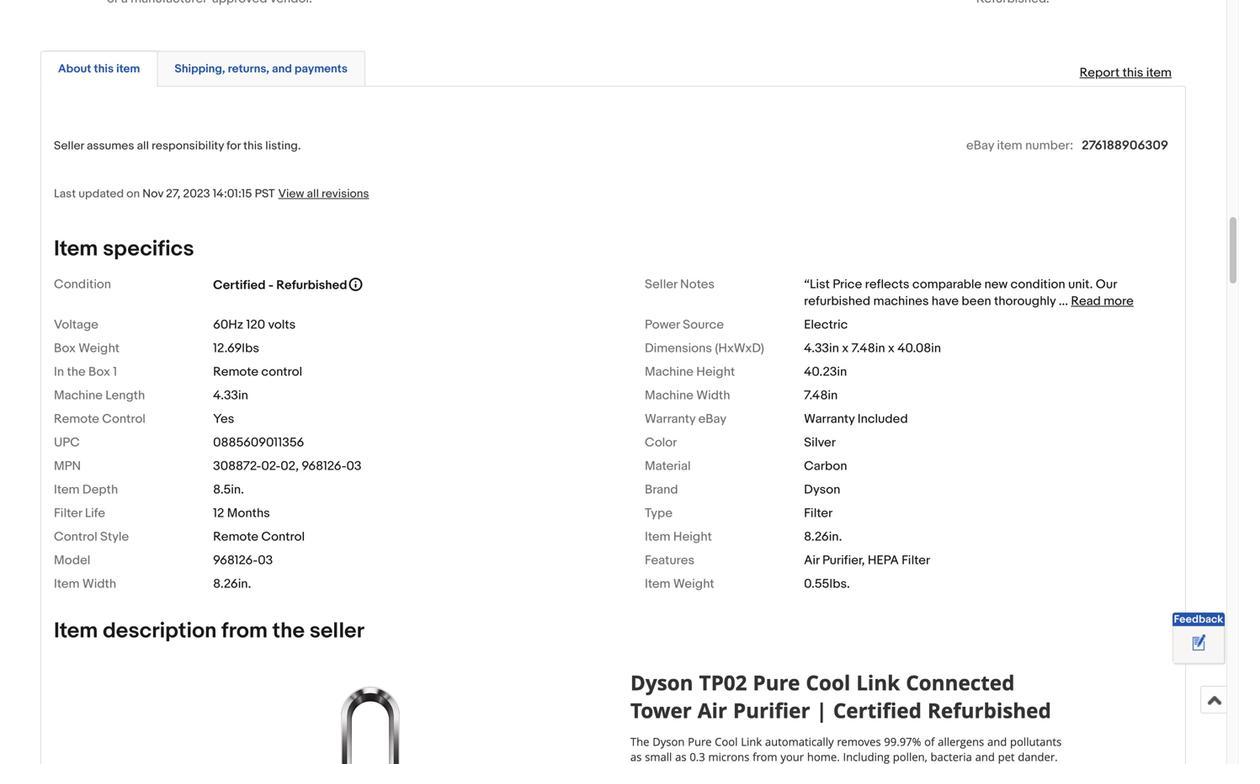 Task type: locate. For each thing, give the bounding box(es) containing it.
last updated on nov 27, 2023 14:01:15 pst view all revisions
[[54, 187, 369, 201]]

0 horizontal spatial this
[[94, 62, 114, 76]]

remote control down machine length
[[54, 412, 146, 427]]

2 horizontal spatial this
[[1123, 65, 1144, 81]]

0 vertical spatial 4.33in
[[804, 341, 839, 356]]

0 vertical spatial ebay
[[967, 138, 994, 153]]

read more button
[[1071, 294, 1134, 309]]

1 vertical spatial width
[[82, 577, 116, 592]]

control down length on the bottom of the page
[[102, 412, 146, 427]]

machine for machine width
[[645, 388, 694, 403]]

seller
[[54, 139, 84, 153], [645, 277, 677, 292]]

1 warranty from the left
[[645, 412, 696, 427]]

0 horizontal spatial the
[[67, 364, 86, 380]]

notes
[[680, 277, 715, 292]]

0 vertical spatial remote
[[213, 364, 258, 380]]

been
[[962, 294, 991, 309]]

features
[[645, 553, 695, 568]]

0 vertical spatial 8.26in.
[[804, 530, 842, 545]]

1 horizontal spatial width
[[696, 388, 730, 403]]

x down electric
[[842, 341, 849, 356]]

from
[[221, 618, 268, 644]]

seller left notes on the top
[[645, 277, 677, 292]]

box up "in"
[[54, 341, 76, 356]]

reflects
[[865, 277, 910, 292]]

1 horizontal spatial x
[[888, 341, 895, 356]]

1 horizontal spatial box
[[88, 364, 110, 380]]

height for machine height
[[696, 364, 735, 380]]

warranty up color
[[645, 412, 696, 427]]

thoroughly
[[994, 294, 1056, 309]]

filter for filter
[[804, 506, 833, 521]]

the right "in"
[[67, 364, 86, 380]]

0 vertical spatial width
[[696, 388, 730, 403]]

1 horizontal spatial 8.26in.
[[804, 530, 842, 545]]

view all revisions link
[[275, 186, 369, 201]]

width down model
[[82, 577, 116, 592]]

item depth
[[54, 482, 118, 498]]

machines
[[873, 294, 929, 309]]

1 vertical spatial 8.26in.
[[213, 577, 251, 592]]

0 horizontal spatial x
[[842, 341, 849, 356]]

item down mpn
[[54, 482, 80, 498]]

item left number:
[[997, 138, 1023, 153]]

item description from the seller
[[54, 618, 365, 644]]

filter down dyson
[[804, 506, 833, 521]]

our
[[1096, 277, 1117, 292]]

1 vertical spatial remote
[[54, 412, 99, 427]]

1 horizontal spatial 7.48in
[[852, 341, 885, 356]]

1 vertical spatial 4.33in
[[213, 388, 248, 403]]

0885609011356
[[213, 435, 304, 450]]

1 vertical spatial remote control
[[213, 530, 305, 545]]

item for item width
[[54, 577, 80, 592]]

filter
[[54, 506, 82, 521], [804, 506, 833, 521], [902, 553, 930, 568]]

seller left assumes
[[54, 139, 84, 153]]

item right report
[[1146, 65, 1172, 81]]

remote down 12.69lbs
[[213, 364, 258, 380]]

"list
[[804, 277, 830, 292]]

1 vertical spatial height
[[673, 530, 712, 545]]

filter right hepa
[[902, 553, 930, 568]]

machine down dimensions on the top of page
[[645, 364, 694, 380]]

2 horizontal spatial item
[[1146, 65, 1172, 81]]

filter for filter life
[[54, 506, 82, 521]]

pst
[[255, 187, 275, 201]]

0 vertical spatial weight
[[78, 341, 120, 356]]

height up features
[[673, 530, 712, 545]]

968126- down 12 months
[[213, 553, 258, 568]]

968126- right '02,'
[[302, 459, 346, 474]]

0 horizontal spatial weight
[[78, 341, 120, 356]]

ebay item number: 276188906309
[[967, 138, 1169, 153]]

-
[[268, 278, 274, 293]]

this right about
[[94, 62, 114, 76]]

tab list
[[40, 48, 1186, 87]]

0 vertical spatial the
[[67, 364, 86, 380]]

upc
[[54, 435, 80, 450]]

1 horizontal spatial control
[[102, 412, 146, 427]]

this right report
[[1123, 65, 1144, 81]]

width
[[696, 388, 730, 403], [82, 577, 116, 592]]

all right view
[[307, 187, 319, 201]]

03 right '02,'
[[346, 459, 362, 474]]

8.26in. up air
[[804, 530, 842, 545]]

1 vertical spatial seller
[[645, 277, 677, 292]]

x left 40.08in
[[888, 341, 895, 356]]

4.33in
[[804, 341, 839, 356], [213, 388, 248, 403]]

width for machine width
[[696, 388, 730, 403]]

ebay
[[967, 138, 994, 153], [698, 412, 727, 427]]

02,
[[281, 459, 299, 474]]

"list price reflects comparable new condition unit. our refurbished machines have been thoroughly ...
[[804, 277, 1117, 309]]

remote control
[[213, 364, 302, 380]]

0 horizontal spatial ebay
[[698, 412, 727, 427]]

1 horizontal spatial 968126-
[[302, 459, 346, 474]]

1 horizontal spatial weight
[[673, 577, 714, 592]]

seller for seller assumes all responsibility for this listing.
[[54, 139, 84, 153]]

03 down months
[[258, 553, 273, 568]]

0 vertical spatial 7.48in
[[852, 341, 885, 356]]

this for report
[[1123, 65, 1144, 81]]

0 horizontal spatial seller
[[54, 139, 84, 153]]

all
[[137, 139, 149, 153], [307, 187, 319, 201]]

item up condition
[[54, 236, 98, 262]]

machine width
[[645, 388, 730, 403]]

4.33in for 4.33in
[[213, 388, 248, 403]]

7.48in left 40.08in
[[852, 341, 885, 356]]

27,
[[166, 187, 180, 201]]

machine
[[645, 364, 694, 380], [54, 388, 103, 403], [645, 388, 694, 403]]

machine for machine height
[[645, 364, 694, 380]]

this for about
[[94, 62, 114, 76]]

warranty for warranty ebay
[[645, 412, 696, 427]]

unit.
[[1068, 277, 1093, 292]]

number:
[[1025, 138, 1074, 153]]

weight for item weight
[[673, 577, 714, 592]]

height
[[696, 364, 735, 380], [673, 530, 712, 545]]

dimensions (hxwxd)
[[645, 341, 764, 356]]

7.48in
[[852, 341, 885, 356], [804, 388, 838, 403]]

warranty
[[645, 412, 696, 427], [804, 412, 855, 427]]

for
[[227, 139, 241, 153]]

nov
[[143, 187, 163, 201]]

payments
[[295, 62, 348, 76]]

item right about
[[116, 62, 140, 76]]

refurbished
[[804, 294, 871, 309]]

4.33in for 4.33in x 7.48in x 40.08in
[[804, 341, 839, 356]]

weight for box weight
[[78, 341, 120, 356]]

1 horizontal spatial ebay
[[967, 138, 994, 153]]

1 horizontal spatial all
[[307, 187, 319, 201]]

0 horizontal spatial width
[[82, 577, 116, 592]]

item down model
[[54, 577, 80, 592]]

about this item button
[[58, 61, 140, 77]]

weight down features
[[673, 577, 714, 592]]

silver
[[804, 435, 836, 450]]

warranty up silver
[[804, 412, 855, 427]]

machine up warranty ebay
[[645, 388, 694, 403]]

width for item width
[[82, 577, 116, 592]]

width down "machine height"
[[696, 388, 730, 403]]

weight
[[78, 341, 120, 356], [673, 577, 714, 592]]

control up model
[[54, 530, 97, 545]]

updated
[[79, 187, 124, 201]]

seller
[[310, 618, 365, 644]]

remote down 12 months
[[213, 530, 258, 545]]

4.33in up the 40.23in
[[804, 341, 839, 356]]

1 vertical spatial the
[[272, 618, 305, 644]]

about
[[58, 62, 91, 76]]

control down months
[[261, 530, 305, 545]]

1 horizontal spatial filter
[[804, 506, 833, 521]]

all right assumes
[[137, 139, 149, 153]]

the right from
[[272, 618, 305, 644]]

4.33in up yes
[[213, 388, 248, 403]]

03
[[346, 459, 362, 474], [258, 553, 273, 568]]

box
[[54, 341, 76, 356], [88, 364, 110, 380]]

this
[[94, 62, 114, 76], [1123, 65, 1144, 81], [243, 139, 263, 153]]

0 horizontal spatial 03
[[258, 553, 273, 568]]

remote control down months
[[213, 530, 305, 545]]

1 horizontal spatial warranty
[[804, 412, 855, 427]]

8.26in. down 968126-03
[[213, 577, 251, 592]]

308872-
[[213, 459, 261, 474]]

carbon
[[804, 459, 847, 474]]

2 vertical spatial remote
[[213, 530, 258, 545]]

remote control
[[54, 412, 146, 427], [213, 530, 305, 545]]

warranty for warranty included
[[804, 412, 855, 427]]

1 vertical spatial 968126-
[[213, 553, 258, 568]]

height down dimensions (hxwxd)
[[696, 364, 735, 380]]

1 horizontal spatial seller
[[645, 277, 677, 292]]

0 horizontal spatial filter
[[54, 506, 82, 521]]

0 horizontal spatial item
[[116, 62, 140, 76]]

0 horizontal spatial 4.33in
[[213, 388, 248, 403]]

968126-
[[302, 459, 346, 474], [213, 553, 258, 568]]

filter left life
[[54, 506, 82, 521]]

0 horizontal spatial box
[[54, 341, 76, 356]]

item down features
[[645, 577, 671, 592]]

(hxwxd)
[[715, 341, 764, 356]]

remote up upc
[[54, 412, 99, 427]]

report this item link
[[1071, 57, 1180, 89]]

purifier,
[[823, 553, 865, 568]]

remote
[[213, 364, 258, 380], [54, 412, 99, 427], [213, 530, 258, 545]]

1 vertical spatial box
[[88, 364, 110, 380]]

source
[[683, 317, 724, 332]]

0.55lbs.
[[804, 577, 850, 592]]

box left '1'
[[88, 364, 110, 380]]

0 horizontal spatial 968126-
[[213, 553, 258, 568]]

machine down in the box 1
[[54, 388, 103, 403]]

0 vertical spatial remote control
[[54, 412, 146, 427]]

1 horizontal spatial 4.33in
[[804, 341, 839, 356]]

item down item width
[[54, 618, 98, 644]]

style
[[100, 530, 129, 545]]

0 vertical spatial height
[[696, 364, 735, 380]]

this right for
[[243, 139, 263, 153]]

item down the "type"
[[645, 530, 671, 545]]

item for report this item
[[1146, 65, 1172, 81]]

months
[[227, 506, 270, 521]]

item
[[116, 62, 140, 76], [1146, 65, 1172, 81], [997, 138, 1023, 153]]

7.48in down the 40.23in
[[804, 388, 838, 403]]

item for item description from the seller
[[54, 618, 98, 644]]

1 vertical spatial 7.48in
[[804, 388, 838, 403]]

1 vertical spatial weight
[[673, 577, 714, 592]]

this inside button
[[94, 62, 114, 76]]

0 horizontal spatial remote control
[[54, 412, 146, 427]]

ebay left number:
[[967, 138, 994, 153]]

description
[[103, 618, 217, 644]]

remote for control style
[[213, 530, 258, 545]]

0 horizontal spatial 7.48in
[[804, 388, 838, 403]]

weight up in the box 1
[[78, 341, 120, 356]]

1 horizontal spatial 03
[[346, 459, 362, 474]]

0 horizontal spatial warranty
[[645, 412, 696, 427]]

length
[[105, 388, 145, 403]]

0 vertical spatial seller
[[54, 139, 84, 153]]

ebay down machine width
[[698, 412, 727, 427]]

2 warranty from the left
[[804, 412, 855, 427]]

0 horizontal spatial 8.26in.
[[213, 577, 251, 592]]

item height
[[645, 530, 712, 545]]

0 horizontal spatial all
[[137, 139, 149, 153]]

item inside button
[[116, 62, 140, 76]]



Task type: vqa. For each thing, say whether or not it's contained in the screenshot.
$62.80
no



Task type: describe. For each thing, give the bounding box(es) containing it.
12.69lbs
[[213, 341, 259, 356]]

brand
[[645, 482, 678, 498]]

hepa
[[868, 553, 899, 568]]

life
[[85, 506, 105, 521]]

remote for in the box 1
[[213, 364, 258, 380]]

308872-02-02, 968126-03
[[213, 459, 362, 474]]

seller for seller notes
[[645, 277, 677, 292]]

02-
[[261, 459, 281, 474]]

item for item specifics
[[54, 236, 98, 262]]

specifics
[[103, 236, 194, 262]]

item specifics
[[54, 236, 194, 262]]

warranty included
[[804, 412, 908, 427]]

voltage
[[54, 317, 98, 332]]

2 horizontal spatial control
[[261, 530, 305, 545]]

in the box 1
[[54, 364, 117, 380]]

certified
[[213, 278, 266, 293]]

depth
[[82, 482, 118, 498]]

14:01:15
[[213, 187, 252, 201]]

control
[[261, 364, 302, 380]]

about this item
[[58, 62, 140, 76]]

12 months
[[213, 506, 270, 521]]

2 horizontal spatial filter
[[902, 553, 930, 568]]

machine length
[[54, 388, 145, 403]]

machine for machine length
[[54, 388, 103, 403]]

report this item
[[1080, 65, 1172, 81]]

968126-03
[[213, 553, 273, 568]]

shipping, returns, and payments
[[175, 62, 348, 76]]

included
[[858, 412, 908, 427]]

8.26in. for item width
[[213, 577, 251, 592]]

air
[[804, 553, 820, 568]]

revisions
[[322, 187, 369, 201]]

shipping, returns, and payments button
[[175, 61, 348, 77]]

shipping,
[[175, 62, 225, 76]]

0 vertical spatial 03
[[346, 459, 362, 474]]

1 horizontal spatial this
[[243, 139, 263, 153]]

report
[[1080, 65, 1120, 81]]

8.5in.
[[213, 482, 244, 498]]

machine height
[[645, 364, 735, 380]]

1 x from the left
[[842, 341, 849, 356]]

4.33in x 7.48in x 40.08in
[[804, 341, 941, 356]]

listing.
[[265, 139, 301, 153]]

condition
[[54, 277, 111, 292]]

read more
[[1071, 294, 1134, 309]]

mpn
[[54, 459, 81, 474]]

1 horizontal spatial the
[[272, 618, 305, 644]]

item for item depth
[[54, 482, 80, 498]]

item weight
[[645, 577, 714, 592]]

volts
[[268, 317, 296, 332]]

60hz 120 volts
[[213, 317, 296, 332]]

power
[[645, 317, 680, 332]]

assumes
[[87, 139, 134, 153]]

60hz
[[213, 317, 243, 332]]

1 vertical spatial all
[[307, 187, 319, 201]]

8.26in. for item height
[[804, 530, 842, 545]]

more
[[1104, 294, 1134, 309]]

40.08in
[[898, 341, 941, 356]]

12
[[213, 506, 224, 521]]

0 vertical spatial all
[[137, 139, 149, 153]]

responsibility
[[152, 139, 224, 153]]

read
[[1071, 294, 1101, 309]]

color
[[645, 435, 677, 450]]

120
[[246, 317, 265, 332]]

0 horizontal spatial control
[[54, 530, 97, 545]]

40.23in
[[804, 364, 847, 380]]

and
[[272, 62, 292, 76]]

dyson
[[804, 482, 841, 498]]

new
[[985, 277, 1008, 292]]

1 vertical spatial ebay
[[698, 412, 727, 427]]

item for about this item
[[116, 62, 140, 76]]

seller notes
[[645, 277, 715, 292]]

on
[[127, 187, 140, 201]]

0 vertical spatial 968126-
[[302, 459, 346, 474]]

0 vertical spatial box
[[54, 341, 76, 356]]

item for item height
[[645, 530, 671, 545]]

yes
[[213, 412, 234, 427]]

price
[[833, 277, 862, 292]]

control style
[[54, 530, 129, 545]]

...
[[1059, 294, 1068, 309]]

refurbished
[[276, 278, 347, 293]]

1 vertical spatial 03
[[258, 553, 273, 568]]

2 x from the left
[[888, 341, 895, 356]]

warranty ebay
[[645, 412, 727, 427]]

1 horizontal spatial item
[[997, 138, 1023, 153]]

item width
[[54, 577, 116, 592]]

electric
[[804, 317, 848, 332]]

height for item height
[[673, 530, 712, 545]]

tab list containing about this item
[[40, 48, 1186, 87]]

276188906309
[[1082, 138, 1169, 153]]

returns,
[[228, 62, 269, 76]]

model
[[54, 553, 90, 568]]

view
[[278, 187, 304, 201]]

item for item weight
[[645, 577, 671, 592]]

1 horizontal spatial remote control
[[213, 530, 305, 545]]



